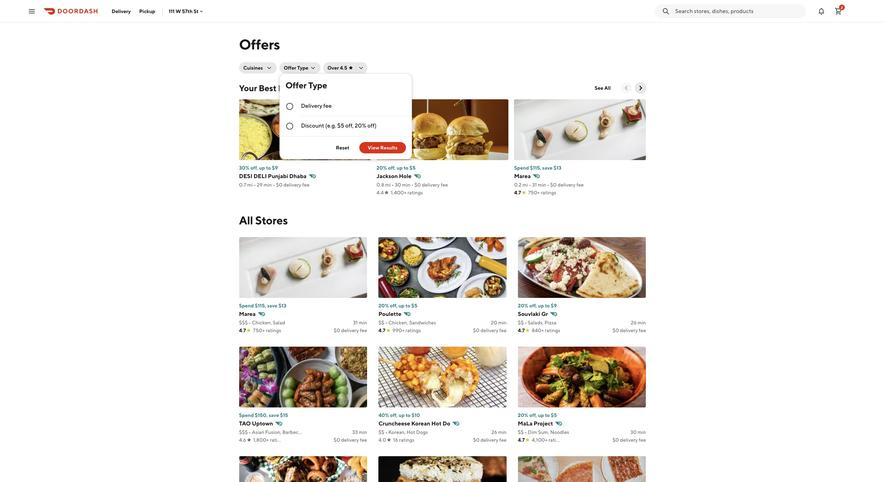 Task type: describe. For each thing, give the bounding box(es) containing it.
$0 for cruncheese korean hot do
[[473, 437, 480, 443]]

up for jackson hole
[[397, 165, 403, 171]]

to for mala project
[[545, 413, 550, 418]]

pizza
[[545, 320, 557, 326]]

16
[[393, 437, 398, 443]]

4,100+
[[532, 437, 548, 443]]

20% off, up to $5 for mala project
[[518, 413, 557, 418]]

see
[[595, 85, 604, 91]]

offer type inside offer type button
[[284, 65, 309, 71]]

20% for poulette
[[379, 303, 389, 309]]

up for poulette
[[399, 303, 405, 309]]

0.7
[[239, 182, 246, 188]]

4,100+ ratings
[[532, 437, 564, 443]]

$0 for marea
[[334, 328, 340, 333]]

20% for mala project
[[518, 413, 529, 418]]

0 vertical spatial save
[[543, 165, 553, 171]]

all stores
[[239, 214, 288, 227]]

40%
[[379, 413, 389, 418]]

1 horizontal spatial hot
[[432, 420, 442, 427]]

1 vertical spatial type
[[308, 80, 327, 90]]

0.2 mi • 31 min • $0 delivery fee
[[514, 182, 584, 188]]

ratings down 0.2 mi • 31 min • $0 delivery fee
[[541, 190, 557, 196]]

off)
[[368, 122, 377, 129]]

$13 for 750+ ratings
[[554, 165, 562, 171]]

$0 for souvlaki gr
[[613, 328, 619, 333]]

spend $115, save $13 for $0
[[239, 303, 286, 309]]

dim
[[528, 430, 537, 435]]

your
[[239, 83, 257, 93]]

min for poulette
[[499, 320, 507, 326]]

(e.g.
[[325, 122, 336, 129]]

$15
[[280, 413, 288, 418]]

990+
[[393, 328, 405, 333]]

korean
[[412, 420, 431, 427]]

punjabi
[[268, 173, 288, 180]]

discount
[[301, 122, 324, 129]]

spend $115, save $13 for 750+
[[514, 165, 562, 171]]

over 4.5 button
[[323, 62, 368, 74]]

off, inside radio
[[346, 122, 354, 129]]

3 items, open order cart image
[[835, 7, 843, 15]]

111 w 57th st
[[169, 8, 199, 14]]

mala
[[518, 420, 533, 427]]

sum,
[[538, 430, 550, 435]]

20% off, up to $9
[[518, 303, 557, 309]]

delivery for poulette
[[481, 328, 499, 333]]

see all
[[595, 85, 611, 91]]

min for tao uptown
[[359, 430, 367, 435]]

asian
[[252, 430, 264, 435]]

off, for cruncheese
[[390, 413, 398, 418]]

mi for desi
[[247, 182, 253, 188]]

$0 delivery fee for marea
[[334, 328, 367, 333]]

off, for mala
[[530, 413, 537, 418]]

0 vertical spatial 750+
[[528, 190, 540, 196]]

$5 for jackson hole
[[410, 165, 416, 171]]

16 ratings
[[393, 437, 415, 443]]

$$ for souvlaki gr
[[518, 320, 524, 326]]

barbecue
[[283, 430, 304, 435]]

20 min
[[491, 320, 507, 326]]

4.6
[[239, 437, 246, 443]]

0 horizontal spatial 30
[[395, 182, 401, 188]]

tao uptown
[[239, 420, 273, 427]]

w
[[176, 8, 181, 14]]

2 button
[[832, 4, 846, 18]]

2
[[842, 5, 844, 9]]

to for souvlaki gr
[[545, 303, 550, 309]]

0 horizontal spatial 750+ ratings
[[253, 328, 281, 333]]

0 horizontal spatial hot
[[407, 430, 416, 435]]

sandwiches
[[410, 320, 436, 326]]

pickup
[[139, 8, 155, 14]]

up for desi deli punjabi dhaba
[[259, 165, 265, 171]]

hole
[[399, 173, 412, 180]]

30 min
[[631, 430, 646, 435]]

save for 31 min
[[267, 303, 278, 309]]

cruncheese korean hot do
[[379, 420, 451, 427]]

ratings down "0.8 mi • 30 min • $0 delivery fee"
[[408, 190, 423, 196]]

see all link
[[591, 82, 615, 94]]

delivery for mala project
[[620, 437, 638, 443]]

33
[[352, 430, 358, 435]]

0 vertical spatial all
[[605, 85, 611, 91]]

30% off, up to $9
[[239, 165, 278, 171]]

4.7 for marea
[[239, 328, 246, 333]]

results
[[381, 145, 398, 151]]

salads,
[[528, 320, 544, 326]]

delivery for tao uptown
[[341, 437, 359, 443]]

111 w 57th st button
[[169, 8, 204, 14]]

reset button
[[332, 142, 354, 153]]

$13 for $0 delivery fee
[[279, 303, 286, 309]]

to for jackson hole
[[404, 165, 409, 171]]

$10
[[412, 413, 420, 418]]

up for mala project
[[538, 413, 544, 418]]

$$$ • asian fusion, barbecue
[[239, 430, 304, 435]]

fee inside 'delivery fee' radio
[[324, 103, 332, 109]]

reset
[[336, 145, 350, 151]]

korean,
[[389, 430, 406, 435]]

view
[[368, 145, 380, 151]]

4.7 for souvlaki gr
[[518, 328, 525, 333]]

$$ • dim sum, noodles
[[518, 430, 570, 435]]

up for cruncheese korean hot do
[[399, 413, 405, 418]]

$115, for $0
[[255, 303, 266, 309]]

min for mala project
[[638, 430, 646, 435]]

offer type button
[[280, 62, 321, 74]]

Store search: begin typing to search for stores available on DoorDash text field
[[676, 7, 802, 15]]

to for cruncheese korean hot do
[[406, 413, 411, 418]]

26 for cruncheese korean hot do
[[492, 430, 498, 435]]

uptown
[[252, 420, 273, 427]]

project
[[534, 420, 553, 427]]

type inside offer type button
[[297, 65, 309, 71]]

do
[[443, 420, 451, 427]]

$$$ • chicken, salad
[[239, 320, 285, 326]]

delivery button
[[107, 5, 135, 17]]

next button of carousel image
[[637, 85, 644, 92]]

3 mi from the left
[[523, 182, 528, 188]]

souvlaki gr
[[518, 311, 548, 317]]

marea for 750+ ratings
[[514, 173, 531, 180]]

offer inside button
[[284, 65, 296, 71]]

$$$ for tao uptown
[[239, 430, 248, 435]]

off, for desi
[[251, 165, 258, 171]]

chicken, for poulette
[[389, 320, 409, 326]]

your best deals link
[[239, 82, 300, 94]]

0.2
[[514, 182, 522, 188]]

20% for jackson hole
[[377, 165, 387, 171]]

26 min for souvlaki gr
[[631, 320, 646, 326]]

discount (e.g. $5 off, 20% off)
[[301, 122, 377, 129]]

gr
[[542, 311, 548, 317]]

over
[[328, 65, 339, 71]]

save for 33 min
[[269, 413, 279, 418]]

ratings for cruncheese korean hot do
[[399, 437, 415, 443]]

0.8
[[377, 182, 384, 188]]

notification bell image
[[818, 7, 826, 15]]

0 horizontal spatial 750+
[[253, 328, 265, 333]]

31 min
[[353, 320, 367, 326]]

20% for souvlaki gr
[[518, 303, 529, 309]]

4.4
[[377, 190, 384, 196]]

spend $150, save $15
[[239, 413, 288, 418]]



Task type: locate. For each thing, give the bounding box(es) containing it.
1 horizontal spatial all
[[605, 85, 611, 91]]

1 horizontal spatial $9
[[551, 303, 557, 309]]

1 vertical spatial offer type
[[286, 80, 327, 90]]

to up project
[[545, 413, 550, 418]]

2 $$$ from the top
[[239, 430, 248, 435]]

ratings down the fusion,
[[270, 437, 285, 443]]

1 vertical spatial 26
[[492, 430, 498, 435]]

4.0
[[379, 437, 386, 443]]

spend for 33 min
[[239, 413, 254, 418]]

chicken,
[[252, 320, 272, 326], [389, 320, 409, 326]]

0 horizontal spatial mi
[[247, 182, 253, 188]]

$$ • korean, hot dogs
[[379, 430, 428, 435]]

1,800+
[[253, 437, 269, 443]]

$0 for mala project
[[613, 437, 619, 443]]

$0 delivery fee for souvlaki gr
[[613, 328, 646, 333]]

30%
[[239, 165, 250, 171]]

mi right 0.7
[[247, 182, 253, 188]]

1 vertical spatial 750+ ratings
[[253, 328, 281, 333]]

20% off, up to $5 for poulette
[[379, 303, 418, 309]]

$5 up $$ • chicken, sandwiches
[[412, 303, 418, 309]]

33 min
[[352, 430, 367, 435]]

31
[[532, 182, 537, 188], [353, 320, 358, 326]]

0.8 mi • 30 min • $0 delivery fee
[[377, 182, 448, 188]]

all left the stores
[[239, 214, 253, 227]]

1,400+
[[391, 190, 407, 196]]

$150,
[[255, 413, 268, 418]]

ratings down "$$ • korean, hot dogs"
[[399, 437, 415, 443]]

990+ ratings
[[393, 328, 421, 333]]

marea up $$$ • chicken, salad
[[239, 311, 256, 317]]

4.7 for poulette
[[379, 328, 386, 333]]

0 vertical spatial spend $115, save $13
[[514, 165, 562, 171]]

26 min
[[631, 320, 646, 326], [492, 430, 507, 435]]

$9
[[272, 165, 278, 171], [551, 303, 557, 309]]

1 horizontal spatial spend $115, save $13
[[514, 165, 562, 171]]

2 mi from the left
[[385, 182, 391, 188]]

0 horizontal spatial marea
[[239, 311, 256, 317]]

tao
[[239, 420, 251, 427]]

1 vertical spatial 31
[[353, 320, 358, 326]]

0 vertical spatial 31
[[532, 182, 537, 188]]

poulette
[[379, 311, 402, 317]]

mi right 0.8
[[385, 182, 391, 188]]

0 vertical spatial $$$
[[239, 320, 248, 326]]

1 horizontal spatial 31
[[532, 182, 537, 188]]

750+ down $$$ • chicken, salad
[[253, 328, 265, 333]]

salad
[[273, 320, 285, 326]]

to up desi deli punjabi dhaba
[[266, 165, 271, 171]]

type up delivery fee
[[308, 80, 327, 90]]

spend
[[514, 165, 529, 171], [239, 303, 254, 309], [239, 413, 254, 418]]

4.7 left 990+
[[379, 328, 386, 333]]

desi
[[239, 173, 253, 180]]

1 $$$ from the top
[[239, 320, 248, 326]]

ratings for tao uptown
[[270, 437, 285, 443]]

$$ • chicken, sandwiches
[[379, 320, 436, 326]]

souvlaki
[[518, 311, 541, 317]]

1 horizontal spatial 30
[[631, 430, 637, 435]]

2 chicken, from the left
[[389, 320, 409, 326]]

•
[[254, 182, 256, 188], [273, 182, 275, 188], [392, 182, 394, 188], [412, 182, 414, 188], [529, 182, 531, 188], [548, 182, 550, 188], [249, 320, 251, 326], [386, 320, 388, 326], [525, 320, 527, 326], [249, 430, 251, 435], [386, 430, 388, 435], [525, 430, 527, 435]]

$$ for poulette
[[379, 320, 385, 326]]

$0
[[276, 182, 283, 188], [415, 182, 421, 188], [551, 182, 557, 188], [334, 328, 340, 333], [473, 328, 480, 333], [613, 328, 619, 333], [334, 437, 340, 443], [473, 437, 480, 443], [613, 437, 619, 443]]

ratings down pizza
[[545, 328, 561, 333]]

$$ down the poulette
[[379, 320, 385, 326]]

off, for jackson
[[388, 165, 396, 171]]

20% off, up to $5 up jackson hole
[[377, 165, 416, 171]]

0 horizontal spatial $9
[[272, 165, 278, 171]]

57th
[[182, 8, 193, 14]]

1 vertical spatial $115,
[[255, 303, 266, 309]]

0 vertical spatial type
[[297, 65, 309, 71]]

4.7 down the mala on the right of page
[[518, 437, 525, 443]]

111
[[169, 8, 175, 14]]

40% off, up to $10
[[379, 413, 420, 418]]

0 vertical spatial 26 min
[[631, 320, 646, 326]]

1 horizontal spatial delivery
[[301, 103, 322, 109]]

min for cruncheese korean hot do
[[499, 430, 507, 435]]

$$ down souvlaki
[[518, 320, 524, 326]]

0 horizontal spatial delivery
[[112, 8, 131, 14]]

to up hole
[[404, 165, 409, 171]]

cuisines button
[[239, 62, 277, 74]]

2 horizontal spatial mi
[[523, 182, 528, 188]]

marea
[[514, 173, 531, 180], [239, 311, 256, 317]]

$0 for poulette
[[473, 328, 480, 333]]

1 horizontal spatial 750+ ratings
[[528, 190, 557, 196]]

1 chicken, from the left
[[252, 320, 272, 326]]

noodles
[[551, 430, 570, 435]]

Delivery fee radio
[[280, 97, 412, 116]]

offer type down offer type button
[[286, 80, 327, 90]]

1 vertical spatial all
[[239, 214, 253, 227]]

offers
[[239, 36, 280, 53]]

delivery for souvlaki gr
[[620, 328, 638, 333]]

750+ ratings down $$$ • chicken, salad
[[253, 328, 281, 333]]

2 vertical spatial 20% off, up to $5
[[518, 413, 557, 418]]

mi for jackson
[[385, 182, 391, 188]]

26 for souvlaki gr
[[631, 320, 637, 326]]

chicken, up 990+
[[389, 320, 409, 326]]

1 horizontal spatial 26 min
[[631, 320, 646, 326]]

your best deals
[[239, 83, 300, 93]]

mi right 0.2
[[523, 182, 528, 188]]

0 horizontal spatial 26 min
[[492, 430, 507, 435]]

1 horizontal spatial $13
[[554, 165, 562, 171]]

off, up the poulette
[[390, 303, 398, 309]]

to left $10
[[406, 413, 411, 418]]

all
[[605, 85, 611, 91], [239, 214, 253, 227]]

min for marea
[[359, 320, 367, 326]]

$$ for mala project
[[518, 430, 524, 435]]

1 vertical spatial offer
[[286, 80, 307, 90]]

to up gr
[[545, 303, 550, 309]]

$0 delivery fee for cruncheese korean hot do
[[473, 437, 507, 443]]

desi deli punjabi dhaba
[[239, 173, 307, 180]]

$5 inside radio
[[338, 122, 344, 129]]

offer
[[284, 65, 296, 71], [286, 80, 307, 90]]

1,800+ ratings
[[253, 437, 285, 443]]

option group
[[280, 97, 412, 136]]

1 horizontal spatial mi
[[385, 182, 391, 188]]

marea for $0 delivery fee
[[239, 311, 256, 317]]

up up cruncheese
[[399, 413, 405, 418]]

mi
[[247, 182, 253, 188], [385, 182, 391, 188], [523, 182, 528, 188]]

0 vertical spatial 20% off, up to $5
[[377, 165, 416, 171]]

$13 up 0.2 mi • 31 min • $0 delivery fee
[[554, 165, 562, 171]]

1 vertical spatial spend $115, save $13
[[239, 303, 286, 309]]

up
[[259, 165, 265, 171], [397, 165, 403, 171], [399, 303, 405, 309], [538, 303, 544, 309], [399, 413, 405, 418], [538, 413, 544, 418]]

20% off, up to $5
[[377, 165, 416, 171], [379, 303, 418, 309], [518, 413, 557, 418]]

delivery for delivery fee
[[301, 103, 322, 109]]

$9 for gr
[[551, 303, 557, 309]]

$5 right the '(e.g.'
[[338, 122, 344, 129]]

spend up 0.2
[[514, 165, 529, 171]]

chicken, for marea
[[252, 320, 272, 326]]

save up salad
[[267, 303, 278, 309]]

delivery for cruncheese korean hot do
[[481, 437, 499, 443]]

save
[[543, 165, 553, 171], [267, 303, 278, 309], [269, 413, 279, 418]]

ratings down $$ • chicken, sandwiches
[[406, 328, 421, 333]]

off, up jackson hole
[[388, 165, 396, 171]]

0 vertical spatial $9
[[272, 165, 278, 171]]

previous button of carousel image
[[623, 85, 630, 92]]

delivery for marea
[[341, 328, 359, 333]]

$$ up 4.0
[[379, 430, 385, 435]]

save left the '$15'
[[269, 413, 279, 418]]

2 vertical spatial save
[[269, 413, 279, 418]]

20% inside radio
[[355, 122, 367, 129]]

4.7 left 840+
[[518, 328, 525, 333]]

1 horizontal spatial $115,
[[530, 165, 542, 171]]

up up deli
[[259, 165, 265, 171]]

1 vertical spatial $13
[[279, 303, 286, 309]]

off, for souvlaki
[[530, 303, 537, 309]]

$$
[[379, 320, 385, 326], [518, 320, 524, 326], [379, 430, 385, 435], [518, 430, 524, 435]]

offer down offer type button
[[286, 80, 307, 90]]

Discount (e.g. $5 off, 20% off) radio
[[280, 116, 412, 136]]

$$ down the mala on the right of page
[[518, 430, 524, 435]]

$9 up pizza
[[551, 303, 557, 309]]

20% up souvlaki
[[518, 303, 529, 309]]

delivery up discount
[[301, 103, 322, 109]]

0 vertical spatial 750+ ratings
[[528, 190, 557, 196]]

save up 0.2 mi • 31 min • $0 delivery fee
[[543, 165, 553, 171]]

$115, for 750+
[[530, 165, 542, 171]]

st
[[194, 8, 199, 14]]

min for souvlaki gr
[[638, 320, 646, 326]]

ratings
[[408, 190, 423, 196], [541, 190, 557, 196], [266, 328, 281, 333], [406, 328, 421, 333], [545, 328, 561, 333], [270, 437, 285, 443], [399, 437, 415, 443], [549, 437, 564, 443]]

20% left off)
[[355, 122, 367, 129]]

$13 up salad
[[279, 303, 286, 309]]

750+ down 0.2 mi • 31 min • $0 delivery fee
[[528, 190, 540, 196]]

0 vertical spatial delivery
[[112, 8, 131, 14]]

0 vertical spatial marea
[[514, 173, 531, 180]]

$$ for cruncheese korean hot do
[[379, 430, 385, 435]]

off, right the '(e.g.'
[[346, 122, 354, 129]]

1 vertical spatial 20% off, up to $5
[[379, 303, 418, 309]]

up up project
[[538, 413, 544, 418]]

20% up the poulette
[[379, 303, 389, 309]]

delivery left "pickup" button
[[112, 8, 131, 14]]

stores
[[255, 214, 288, 227]]

1 vertical spatial 750+
[[253, 328, 265, 333]]

20% off, up to $5 up the mala project
[[518, 413, 557, 418]]

delivery for delivery
[[112, 8, 131, 14]]

mala project
[[518, 420, 553, 427]]

$$ • salads, pizza
[[518, 320, 557, 326]]

up up the poulette
[[399, 303, 405, 309]]

29
[[257, 182, 263, 188]]

$5 for mala project
[[551, 413, 557, 418]]

4.7 down 0.2
[[514, 190, 521, 196]]

type up deals
[[297, 65, 309, 71]]

delivery
[[284, 182, 302, 188], [422, 182, 440, 188], [558, 182, 576, 188], [341, 328, 359, 333], [481, 328, 499, 333], [620, 328, 638, 333], [341, 437, 359, 443], [481, 437, 499, 443], [620, 437, 638, 443]]

hot left do
[[432, 420, 442, 427]]

0 horizontal spatial 31
[[353, 320, 358, 326]]

1 vertical spatial save
[[267, 303, 278, 309]]

delivery inside button
[[112, 8, 131, 14]]

$0 for tao uptown
[[334, 437, 340, 443]]

$5 up project
[[551, 413, 557, 418]]

$13
[[554, 165, 562, 171], [279, 303, 286, 309]]

1 vertical spatial delivery
[[301, 103, 322, 109]]

1 vertical spatial 26 min
[[492, 430, 507, 435]]

1 vertical spatial $9
[[551, 303, 557, 309]]

0 vertical spatial $115,
[[530, 165, 542, 171]]

spend up "tao"
[[239, 413, 254, 418]]

cuisines
[[243, 65, 263, 71]]

marea up 0.2
[[514, 173, 531, 180]]

0 horizontal spatial $115,
[[255, 303, 266, 309]]

off, up souvlaki gr
[[530, 303, 537, 309]]

jackson
[[377, 173, 398, 180]]

750+
[[528, 190, 540, 196], [253, 328, 265, 333]]

750+ ratings down 0.2 mi • 31 min • $0 delivery fee
[[528, 190, 557, 196]]

off, up the mala project
[[530, 413, 537, 418]]

ratings for poulette
[[406, 328, 421, 333]]

840+
[[532, 328, 544, 333]]

0 vertical spatial 26
[[631, 320, 637, 326]]

spend up $$$ • chicken, salad
[[239, 303, 254, 309]]

0 vertical spatial spend
[[514, 165, 529, 171]]

$9 for deli
[[272, 165, 278, 171]]

hot down cruncheese korean hot do at the bottom of the page
[[407, 430, 416, 435]]

cruncheese
[[379, 420, 410, 427]]

1,400+ ratings
[[391, 190, 423, 196]]

1 mi from the left
[[247, 182, 253, 188]]

up for souvlaki gr
[[538, 303, 544, 309]]

ratings down noodles
[[549, 437, 564, 443]]

chicken, left salad
[[252, 320, 272, 326]]

$115, up $$$ • chicken, salad
[[255, 303, 266, 309]]

ratings for souvlaki gr
[[545, 328, 561, 333]]

option group containing delivery fee
[[280, 97, 412, 136]]

to up $$ • chicken, sandwiches
[[406, 303, 411, 309]]

0 vertical spatial offer
[[284, 65, 296, 71]]

1 vertical spatial $$$
[[239, 430, 248, 435]]

0 horizontal spatial 26
[[492, 430, 498, 435]]

20%
[[355, 122, 367, 129], [377, 165, 387, 171], [379, 303, 389, 309], [518, 303, 529, 309], [518, 413, 529, 418]]

ratings down salad
[[266, 328, 281, 333]]

4.7 down $$$ • chicken, salad
[[239, 328, 246, 333]]

up up gr
[[538, 303, 544, 309]]

1 vertical spatial marea
[[239, 311, 256, 317]]

off, right 30%
[[251, 165, 258, 171]]

0 horizontal spatial $13
[[279, 303, 286, 309]]

dhaba
[[289, 173, 307, 180]]

off, up cruncheese
[[390, 413, 398, 418]]

4.5
[[340, 65, 347, 71]]

open menu image
[[28, 7, 36, 15]]

1 vertical spatial hot
[[407, 430, 416, 435]]

all right the see
[[605, 85, 611, 91]]

2 vertical spatial spend
[[239, 413, 254, 418]]

spend $115, save $13 up 0.2 mi • 31 min • $0 delivery fee
[[514, 165, 562, 171]]

20% off, up to $5 up the poulette
[[379, 303, 418, 309]]

deals
[[278, 83, 300, 93]]

view results
[[368, 145, 398, 151]]

0 horizontal spatial chicken,
[[252, 320, 272, 326]]

1 horizontal spatial 26
[[631, 320, 637, 326]]

$115, up 0.2 mi • 31 min • $0 delivery fee
[[530, 165, 542, 171]]

$0 delivery fee for mala project
[[613, 437, 646, 443]]

jackson hole
[[377, 173, 412, 180]]

4.7 for mala project
[[518, 437, 525, 443]]

ratings for mala project
[[549, 437, 564, 443]]

0 vertical spatial offer type
[[284, 65, 309, 71]]

0 horizontal spatial all
[[239, 214, 253, 227]]

0 vertical spatial hot
[[432, 420, 442, 427]]

offer type
[[284, 65, 309, 71], [286, 80, 327, 90]]

over 4.5
[[328, 65, 347, 71]]

offer type up deals
[[284, 65, 309, 71]]

to for poulette
[[406, 303, 411, 309]]

20% up jackson
[[377, 165, 387, 171]]

1 horizontal spatial chicken,
[[389, 320, 409, 326]]

offer up deals
[[284, 65, 296, 71]]

$5 up hole
[[410, 165, 416, 171]]

fusion,
[[265, 430, 282, 435]]

delivery fee
[[301, 103, 332, 109]]

1 vertical spatial 30
[[631, 430, 637, 435]]

spend $115, save $13 up $$$ • chicken, salad
[[239, 303, 286, 309]]

20
[[491, 320, 498, 326]]

1 vertical spatial spend
[[239, 303, 254, 309]]

$5 for poulette
[[412, 303, 418, 309]]

ratings for marea
[[266, 328, 281, 333]]

0 vertical spatial 30
[[395, 182, 401, 188]]

$9 up desi deli punjabi dhaba
[[272, 165, 278, 171]]

$$$ for marea
[[239, 320, 248, 326]]

0.7 mi • 29 min • $0 delivery fee
[[239, 182, 310, 188]]

spend for 31 min
[[239, 303, 254, 309]]

840+ ratings
[[532, 328, 561, 333]]

0 vertical spatial $13
[[554, 165, 562, 171]]

0 horizontal spatial spend $115, save $13
[[239, 303, 286, 309]]

20% off, up to $5 for jackson hole
[[377, 165, 416, 171]]

$0 delivery fee for tao uptown
[[334, 437, 367, 443]]

to for desi deli punjabi dhaba
[[266, 165, 271, 171]]

up up jackson hole
[[397, 165, 403, 171]]

1 horizontal spatial marea
[[514, 173, 531, 180]]

off,
[[346, 122, 354, 129], [251, 165, 258, 171], [388, 165, 396, 171], [390, 303, 398, 309], [530, 303, 537, 309], [390, 413, 398, 418], [530, 413, 537, 418]]

$0 delivery fee for poulette
[[473, 328, 507, 333]]

20% up the mala on the right of page
[[518, 413, 529, 418]]

delivery inside radio
[[301, 103, 322, 109]]

26 min for cruncheese korean hot do
[[492, 430, 507, 435]]

1 horizontal spatial 750+
[[528, 190, 540, 196]]



Task type: vqa. For each thing, say whether or not it's contained in the screenshot.


